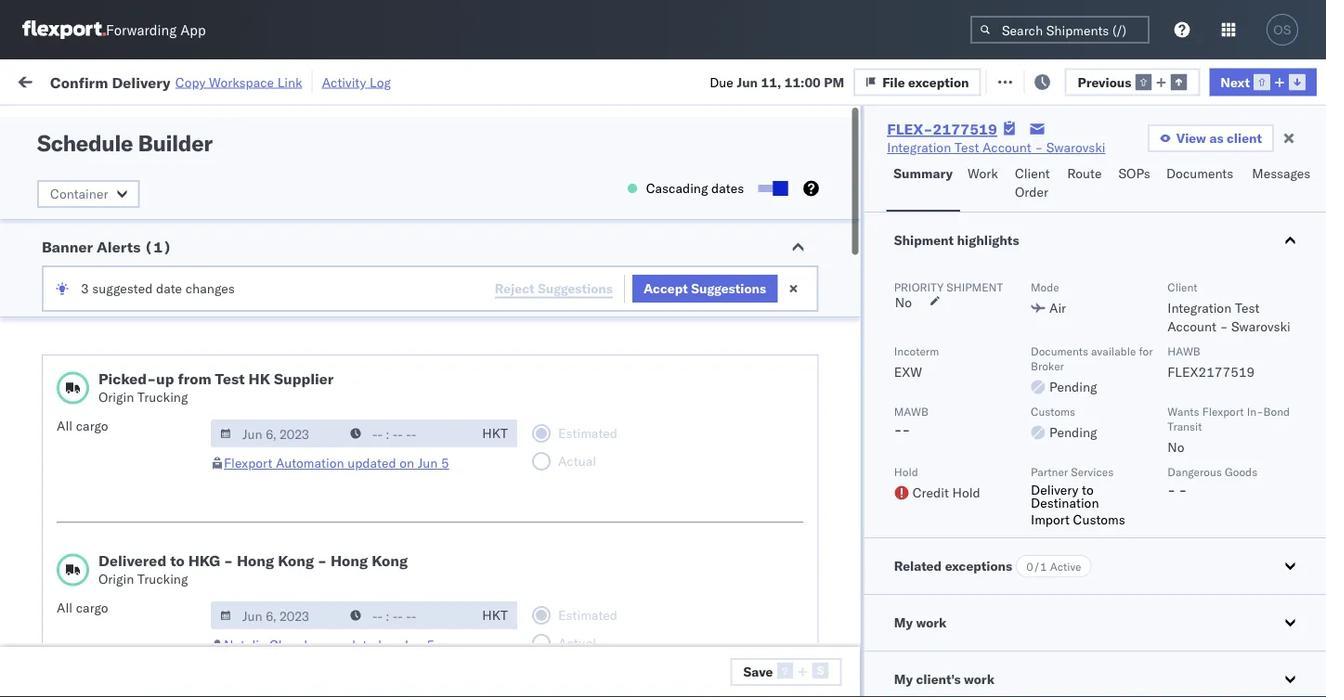 Task type: describe. For each thing, give the bounding box(es) containing it.
karl for 2:59 pm pdt, jun 4, 2023
[[969, 350, 993, 366]]

haarlemmermeer,
[[146, 358, 252, 374]]

pdt, for 1:30 pm pdt, apr 4, 2023
[[354, 595, 384, 611]]

snoozed
[[384, 115, 427, 129]]

account for 3:00 pm pdt, jun 6, 2023
[[906, 472, 955, 489]]

3
[[81, 281, 89, 297]]

2179454 for 2:59 pm pdt, jun 4, 2023
[[1066, 350, 1122, 366]]

2023 for 6:35 pm pdt, aug 1, 2023
[[430, 227, 462, 243]]

test inside client integration test account - swarovski incoterm exw
[[1235, 300, 1260, 316]]

(do for 7:00 am pdt, sep 8, 2023
[[796, 636, 823, 652]]

0 vertical spatial my
[[19, 67, 48, 93]]

pickup down schiphol,
[[94, 380, 134, 397]]

jun up 10:00 am pdt, mar 12, 2023
[[387, 350, 408, 366]]

(do up client's
[[917, 636, 944, 652]]

schedule for 2nd schedule delivery appointment button
[[43, 676, 98, 692]]

dangerous goods - -
[[1168, 465, 1258, 498]]

2 clearance from the top
[[144, 462, 203, 478]]

2179454 for 3:00 pm pdt, jun 6, 2023
[[1066, 472, 1122, 489]]

2 solaredge from the left
[[839, 677, 899, 693]]

mawb
[[894, 405, 928, 419]]

apple for 6:35 pm pdt, aug 1, 2023
[[689, 227, 724, 243]]

1 vertical spatial no
[[895, 294, 912, 311]]

schedule pickup from amsterdam airport schiphol, haarlemmermeer, netherlands
[[43, 340, 252, 393]]

2 (do from the left
[[902, 677, 927, 693]]

2429971
[[1066, 186, 1122, 203]]

am for 10:00 am pdt, mar 12, 2023
[[339, 391, 360, 407]]

integration test account - swarovski for 2:00 am pdt, aug 17, 2023
[[810, 309, 1029, 325]]

mbl/mawb
[[1265, 152, 1327, 166]]

pm for 11:59 pm pdt, aug 24, 2023
[[339, 677, 359, 693]]

9:00 pm pdt, aug 16, 2023
[[299, 432, 470, 448]]

international inside schedule pickup from los angeles international airport
[[43, 276, 118, 293]]

2:59 pm pdt, jun 4, 2023
[[299, 350, 459, 366]]

airport,
[[103, 195, 148, 211]]

as
[[1210, 130, 1224, 146]]

accept suggestions
[[644, 281, 767, 297]]

0 vertical spatial my work
[[19, 67, 101, 93]]

appointment for first schedule delivery appointment button from the top schedule delivery appointment link
[[152, 226, 228, 242]]

view as client button
[[1148, 124, 1275, 152]]

pdt, for 2:00 am pdt, aug 17, 2023
[[355, 309, 385, 325]]

pickup up delivered
[[94, 503, 134, 519]]

schedule pickup from los angeles international airport button
[[43, 257, 264, 296]]

7 resize handle column header from the left
[[1113, 144, 1135, 698]]

2 limited(test) from the left
[[905, 186, 987, 203]]

my client's work button
[[864, 652, 1327, 698]]

1
[[153, 238, 163, 256]]

on for delivered to hkg - hong kong - hong kong
[[385, 637, 400, 654]]

confirm pickup from o'hare international airport button for 10:00 am pdt, mar 12, 2023
[[43, 380, 264, 419]]

broker
[[1031, 359, 1064, 373]]

batch
[[1223, 72, 1260, 88]]

activity log
[[322, 74, 391, 90]]

numbers
[[1145, 159, 1191, 173]]

2 upload from the top
[[43, 462, 85, 478]]

delivered
[[98, 552, 167, 570]]

swarovski for 1:30 pm pdt, apr 4, 2023
[[969, 595, 1029, 611]]

container numbers
[[1145, 144, 1194, 173]]

schedule pickup from london heathrow airport, united kingdom link
[[43, 175, 264, 212]]

united
[[152, 195, 191, 211]]

03891797
[[1265, 227, 1327, 243]]

MMM D, YYYY text field
[[211, 420, 343, 448]]

no inside wants flexport in-bond transit no
[[1168, 439, 1184, 456]]

not for 2:00 am pdt, aug 28, 2023
[[827, 268, 853, 284]]

2 deckers from the left
[[810, 186, 858, 203]]

delivery up "ready" at the left of page
[[112, 73, 171, 91]]

0 horizontal spatial flexport
[[224, 455, 273, 471]]

83020849
[[1265, 554, 1327, 570]]

confirm pickup from o'hare international airport for 10:00
[[43, 380, 209, 415]]

schedule delivery appointment for first schedule delivery appointment button from the top
[[43, 226, 228, 242]]

air for 9:00 pm pdt, aug 16, 2023
[[569, 432, 585, 448]]

updated for kong
[[333, 637, 382, 654]]

order
[[1015, 184, 1049, 200]]

test inside picked-up from test hk supplier origin trucking
[[215, 370, 245, 388]]

batch action button
[[1194, 66, 1316, 94]]

1 resize handle column header from the left
[[266, 144, 288, 698]]

international for 10:00 am pdt, mar 12, 2023
[[43, 399, 118, 415]]

confirm arrival at cfs button for 1:00 pm pdt, sep 3, 2023
[[43, 552, 175, 573]]

up
[[156, 370, 174, 388]]

9 resize handle column header from the left
[[1293, 144, 1315, 698]]

picked-
[[98, 370, 156, 388]]

actions
[[1271, 152, 1309, 166]]

view as client
[[1177, 130, 1263, 146]]

2310512 for 9:00 pm pdt, aug 16, 2023
[[1066, 432, 1122, 448]]

delivery inside partner services delivery to destination import customs
[[1031, 482, 1078, 498]]

2023 for 2:59 pm pdt, jun 4, 2023
[[426, 350, 459, 366]]

karl for 3:00 pm pdt, jun 6, 2023
[[969, 472, 993, 489]]

3:00
[[299, 472, 327, 489]]

2023 for 7:00 am pdt, sep 8, 2023
[[430, 636, 462, 652]]

container for container
[[50, 186, 108, 202]]

jun down -- : -- -- text box
[[403, 637, 423, 654]]

confirm for 10:00 am pdt, mar 12, 2023
[[43, 380, 90, 397]]

swarovski for 9:00 pm pdt, aug 16, 2023
[[969, 432, 1029, 448]]

2 not from the left
[[931, 677, 952, 693]]

in
[[277, 115, 287, 129]]

1 horizontal spatial exception
[[1036, 72, 1097, 88]]

flex-2177519
[[887, 120, 998, 138]]

client
[[1227, 130, 1263, 146]]

6:35 pm pdt, aug 1, 2023
[[299, 227, 462, 243]]

account inside client integration test account - swarovski incoterm exw
[[1168, 319, 1217, 335]]

upload proof of delivery button
[[43, 634, 186, 654]]

status
[[100, 115, 133, 129]]

my work inside my work button
[[894, 615, 946, 631]]

confirm for 1:30 pm pdt, apr 4, 2023
[[43, 594, 90, 610]]

flex-2069495
[[1026, 595, 1122, 611]]

so for 2:00 am pdt, aug 28, 2023
[[727, 268, 745, 284]]

2221222
[[1066, 513, 1122, 530]]

2 kong from the left
[[372, 552, 408, 570]]

1 old from the left
[[689, 677, 715, 693]]

swarovski for 9:59 pm pdt, jul 2, 2023
[[969, 513, 1029, 530]]

pdt, for 1:00 pm pdt, sep 3, 2023
[[354, 554, 384, 570]]

risk
[[384, 72, 405, 88]]

: for status
[[133, 115, 137, 129]]

2023 for 11:59 pm pdt, aug 24, 2023
[[446, 677, 478, 693]]

cfs for 9:00 pm pdt, aug 16, 2023
[[150, 431, 175, 447]]

2 use) from the left
[[955, 677, 986, 693]]

storage for 7:00 am pdt, sep 8, 2023
[[748, 636, 793, 652]]

2 macau from the left
[[862, 186, 901, 203]]

integration for 2:59 pm pdt, jun 4, 2023
[[810, 350, 874, 366]]

work,
[[195, 115, 225, 129]]

due
[[710, 74, 734, 90]]

delivery down "airport,"
[[101, 226, 149, 242]]

1 horizontal spatial work
[[968, 165, 999, 182]]

0/1 active
[[1026, 560, 1081, 574]]

documents down view
[[1167, 165, 1234, 182]]

delivery inside upload proof of delivery link
[[138, 635, 186, 651]]

container button
[[37, 180, 140, 208]]

2 horizontal spatial work
[[964, 672, 994, 688]]

pdt, for 6:35 pm pdt, aug 1, 2023
[[354, 227, 384, 243]]

pending for customs
[[1049, 425, 1097, 441]]

view
[[1177, 130, 1207, 146]]

airport inside schedule pickup from los angeles international airport
[[121, 276, 163, 293]]

container numbers button
[[1135, 140, 1237, 174]]

log
[[370, 74, 391, 90]]

2:59
[[299, 350, 327, 366]]

0 horizontal spatial exception
[[909, 74, 969, 90]]

forwarding
[[106, 21, 177, 39]]

(0)
[[301, 72, 325, 88]]

2310512 for 2:00 am pdt, aug 17, 2023
[[1066, 309, 1122, 325]]

2023 for 2:00 am pdt, aug 17, 2023
[[439, 309, 471, 325]]

customs down 'broker'
[[1031, 405, 1075, 419]]

documents button
[[1159, 157, 1245, 212]]

builder
[[138, 129, 212, 157]]

flex-2072939
[[1026, 554, 1122, 570]]

dates
[[712, 180, 744, 196]]

mode
[[1031, 280, 1059, 294]]

schedule for schedule pickup from los angeles international airport 'button' on the left of page
[[43, 258, 98, 274]]

all for picked-
[[57, 418, 73, 434]]

1 hong from the left
[[237, 552, 274, 570]]

2 hong from the left
[[331, 552, 368, 570]]

schedule pickup from los angeles international airport
[[43, 258, 246, 293]]

picked-up from test hk supplier origin trucking
[[98, 370, 334, 406]]

3 suggested date changes
[[81, 281, 235, 297]]

0 vertical spatial no
[[436, 115, 450, 129]]

integration test account - swarovski for 10:00 am pdt, mar 12, 2023
[[810, 391, 1029, 407]]

air for 11:59 pm pdt, aug 24, 2023
[[569, 677, 585, 693]]

related exceptions
[[894, 558, 1012, 575]]

1 horizontal spatial file
[[1010, 72, 1033, 88]]

snoozed : no
[[384, 115, 450, 129]]

of
[[123, 635, 135, 651]]

o'hare for 9:59 pm pdt, jul 2, 2023
[[168, 503, 209, 519]]

1 (do from the left
[[782, 677, 806, 693]]

4, for jun
[[411, 350, 423, 366]]

customs down picked-
[[88, 462, 141, 478]]

integration inside client integration test account - swarovski incoterm exw
[[1168, 300, 1232, 316]]

0 vertical spatial work
[[53, 67, 101, 93]]

1:00 pm pdt, sep 3, 2023
[[299, 554, 461, 570]]

ready
[[141, 115, 174, 129]]

partner services delivery to destination import customs
[[1031, 465, 1125, 528]]

priority
[[894, 280, 944, 294]]

aug for 28,
[[388, 268, 412, 284]]

from for origin
[[178, 370, 211, 388]]

link
[[277, 74, 303, 90]]

wants
[[1168, 405, 1199, 419]]

account for 9:59 pm pdt, jul 2, 2023
[[906, 513, 955, 530]]

upload customs clearance documents for 1st upload customs clearance documents link from the top
[[43, 299, 203, 334]]

aug for 24,
[[395, 677, 420, 693]]

09374874
[[1265, 595, 1327, 611]]

1:30 pm pdt, apr 4, 2023
[[299, 595, 460, 611]]

17,
[[416, 309, 436, 325]]

cargo for picked-
[[76, 418, 108, 434]]

supplier
[[274, 370, 334, 388]]

amsterdam
[[175, 340, 243, 356]]

confirm delivery copy workspace link
[[50, 73, 303, 91]]

pm for 6:35 pm pdt, aug 1, 2023
[[331, 227, 351, 243]]

from for united
[[145, 176, 172, 192]]

test down 2177519
[[955, 139, 980, 156]]

swarovski up route
[[1047, 139, 1106, 156]]

client order button
[[1008, 157, 1060, 212]]

upload customs clearance documents for first upload customs clearance documents link from the bottom
[[43, 462, 203, 497]]

confirm pickup from o'hare international airport link for 10:00 am pdt, mar 12, 2023
[[43, 380, 264, 417]]

schedule pickup from amsterdam airport schiphol, haarlemmermeer, netherlands link
[[43, 339, 264, 393]]

import inside partner services delivery to destination import customs
[[1031, 512, 1070, 528]]

8 resize handle column header from the left
[[1234, 144, 1256, 698]]

in-
[[1247, 405, 1264, 419]]

0 vertical spatial for
[[177, 115, 192, 129]]

integration for 1:30 pm pdt, apr 4, 2023
[[810, 595, 874, 611]]

hkt for picked-up from test hk supplier
[[482, 425, 508, 442]]

9:59
[[299, 513, 327, 530]]

action
[[1263, 72, 1304, 88]]

0 vertical spatial on
[[454, 72, 469, 88]]

incoterm
[[894, 344, 939, 358]]

trucking inside the delivered to hkg - hong kong - hong kong origin trucking
[[138, 571, 188, 588]]

aug for 16,
[[387, 432, 411, 448]]

swarovski for 1:00 pm pdt, sep 3, 2023
[[969, 554, 1029, 570]]

at for 9:00
[[135, 431, 147, 447]]

shipment
[[894, 232, 954, 249]]

customs inside partner services delivery to destination import customs
[[1073, 512, 1125, 528]]

1 horizontal spatial hold
[[952, 485, 980, 501]]

client for order
[[1015, 165, 1050, 182]]

documents down the 3
[[43, 317, 110, 334]]

pm right 11:00
[[824, 74, 845, 90]]

integration for 2:00 am pdt, aug 17, 2023
[[810, 309, 874, 325]]

workitem
[[20, 152, 69, 166]]

documents up delivered
[[43, 481, 110, 497]]

hkt for delivered to hkg - hong kong - hong kong
[[482, 608, 508, 624]]

0 vertical spatial hold
[[894, 465, 918, 479]]

apple for 2:00 am pdt, aug 28, 2023
[[689, 268, 724, 284]]

1,
[[415, 227, 427, 243]]

arrival for 1:00 pm pdt, sep 3, 2023
[[94, 553, 132, 569]]

priority shipment
[[894, 280, 1003, 294]]

1 solaredge from the left
[[719, 677, 778, 693]]

bond
[[1264, 405, 1290, 419]]

confirm pickup from o'hare international airport button for 9:59 pm pdt, jul 2, 2023
[[43, 502, 264, 541]]

not for 7:00 am pdt, sep 8, 2023
[[827, 636, 853, 652]]

account for 1:30 pm pdt, apr 4, 2023
[[906, 595, 955, 611]]

2:00 for 2:00 am pdt, aug 28, 2023
[[299, 268, 327, 284]]

delivery down upload proof of delivery button
[[101, 676, 149, 692]]

Search Shipments (/) text field
[[971, 16, 1150, 44]]

test for 10:00 am pdt, mar 12, 2023
[[878, 391, 902, 407]]

1 limited(test) from the left
[[784, 186, 867, 203]]



Task type: vqa. For each thing, say whether or not it's contained in the screenshot.
the nov
no



Task type: locate. For each thing, give the bounding box(es) containing it.
2 schedule delivery appointment button from the top
[[43, 675, 228, 695]]

0 vertical spatial confirm arrival at cfs link
[[43, 430, 175, 448]]

0 horizontal spatial hong
[[237, 552, 274, 570]]

integration test account - swarovski for 9:59 pm pdt, jul 2, 2023
[[810, 513, 1029, 530]]

on left the 8,
[[385, 637, 400, 654]]

pdt, for 9:00 pm pdt, aug 16, 2023
[[354, 432, 384, 448]]

account for 9:00 pm pdt, aug 16, 2023
[[906, 432, 955, 448]]

so
[[727, 227, 745, 243], [727, 268, 745, 284], [727, 636, 745, 652], [848, 636, 865, 652]]

5 for delivered to hkg - hong kong - hong kong
[[427, 637, 435, 654]]

1 vertical spatial import
[[1031, 512, 1070, 528]]

2 2:00 from the top
[[299, 309, 327, 325]]

1 vertical spatial client
[[1168, 280, 1198, 294]]

confirm arrival at cfs link down netherlands
[[43, 430, 175, 448]]

hkt right -- : -- -- text box
[[482, 608, 508, 624]]

client order
[[1015, 165, 1050, 200]]

air for 2:00 am pdt, aug 17, 2023
[[569, 309, 585, 325]]

(do
[[782, 677, 806, 693], [902, 677, 927, 693]]

2023 right '17,'
[[439, 309, 471, 325]]

0 vertical spatial clearance
[[144, 299, 203, 315]]

sops button
[[1112, 157, 1159, 212]]

1 kong from the left
[[278, 552, 314, 570]]

1 schedule delivery appointment link from the top
[[43, 225, 228, 244]]

confirm pickup from o'hare international airport for 9:59
[[43, 503, 209, 538]]

1 all cargo from the top
[[57, 418, 108, 434]]

1 horizontal spatial solaredge
[[839, 677, 899, 693]]

1 horizontal spatial not
[[931, 677, 952, 693]]

1 horizontal spatial hong
[[331, 552, 368, 570]]

pm for 1:00 pm pdt, sep 3, 2023
[[331, 554, 351, 570]]

2023 for 10:00 am pdt, mar 12, 2023
[[447, 391, 479, 407]]

-- down consignee
[[810, 227, 826, 243]]

route
[[1068, 165, 1102, 182]]

schedule delivery appointment link down of
[[43, 675, 228, 694]]

1 upload customs clearance documents from the top
[[43, 299, 203, 334]]

suggested
[[92, 281, 153, 297]]

0 vertical spatial at
[[369, 72, 380, 88]]

lagerfeld for 3:00 pm pdt, jun 6, 2023
[[997, 472, 1052, 489]]

file up flex-2177519 link
[[883, 74, 905, 90]]

0 horizontal spatial client
[[1015, 165, 1050, 182]]

1 vertical spatial hkt
[[482, 608, 508, 624]]

2 2179454 from the top
[[1066, 472, 1122, 489]]

2179454 up 2026840
[[1066, 350, 1122, 366]]

integration test account - karl lagerfeld down mawb --
[[810, 472, 1052, 489]]

2 upload customs clearance documents link from the top
[[43, 461, 264, 498]]

test
[[955, 139, 980, 156], [1235, 300, 1260, 316], [878, 309, 902, 325], [878, 350, 902, 366], [215, 370, 245, 388], [878, 391, 902, 407], [878, 432, 902, 448], [878, 472, 902, 489], [878, 513, 902, 530], [878, 554, 902, 570], [878, 595, 902, 611]]

11:59
[[299, 677, 335, 693]]

accept suggestions button
[[633, 275, 778, 303]]

1 schedule delivery appointment from the top
[[43, 226, 228, 242]]

container inside container numbers button
[[1145, 144, 1194, 158]]

1 pending from the top
[[1049, 379, 1097, 395]]

2 vertical spatial work
[[964, 672, 994, 688]]

: left "ready" at the left of page
[[133, 115, 137, 129]]

schiphol,
[[87, 358, 143, 374]]

2 confirm arrival at cfs link from the top
[[43, 552, 175, 571]]

1 confirm pickup from o'hare international airport from the top
[[43, 380, 209, 415]]

resize handle column header
[[266, 144, 288, 698], [472, 144, 494, 698], [537, 144, 559, 698], [658, 144, 680, 698], [779, 144, 801, 698], [964, 144, 987, 698], [1113, 144, 1135, 698], [1234, 144, 1256, 698], [1293, 144, 1315, 698]]

2 schedule delivery appointment link from the top
[[43, 675, 228, 694]]

air for 1:30 pm pdt, apr 4, 2023
[[569, 595, 585, 611]]

3 resize handle column header from the left
[[537, 144, 559, 698]]

1 vertical spatial sep
[[388, 636, 411, 652]]

limited(test) down consignee
[[784, 186, 867, 203]]

1 vertical spatial flex-2179454
[[1026, 472, 1122, 489]]

activity log button
[[322, 71, 391, 93]]

1 vertical spatial flex-2310512
[[1026, 432, 1122, 448]]

swarovski for 10:00 am pdt, mar 12, 2023
[[969, 391, 1029, 407]]

all cargo
[[57, 418, 108, 434], [57, 600, 108, 616]]

2 flex-2179454 from the top
[[1026, 472, 1122, 489]]

pm for 9:00 pm pdt, aug 16, 2023
[[331, 432, 351, 448]]

4 resize handle column header from the left
[[658, 144, 680, 698]]

credit
[[913, 485, 949, 501]]

container down workitem
[[50, 186, 108, 202]]

account for 2:00 am pdt, aug 17, 2023
[[906, 309, 955, 325]]

pdt, down flexport automation updated on jun 5 button
[[354, 472, 384, 489]]

1 confirm pickup from o'hare international airport link from the top
[[43, 380, 264, 417]]

1 karl from the top
[[969, 350, 993, 366]]

1 vertical spatial upload customs clearance documents
[[43, 462, 203, 497]]

1 vertical spatial work
[[968, 165, 999, 182]]

1 schedule delivery appointment button from the top
[[43, 225, 228, 246]]

angeles
[[199, 258, 246, 274]]

1 vertical spatial lagerfeld
[[997, 472, 1052, 489]]

flex-2310512 up the services
[[1026, 432, 1122, 448]]

2 karl from the top
[[969, 472, 993, 489]]

at down picked-
[[135, 431, 147, 447]]

cfs down up
[[150, 431, 175, 447]]

MMM D, YYYY text field
[[211, 602, 343, 630]]

upload customs clearance documents inside button
[[43, 299, 203, 334]]

customs down destination
[[1073, 512, 1125, 528]]

confirm arrival at cfs button for 9:00 pm pdt, aug 16, 2023
[[43, 430, 175, 450]]

flexport
[[1202, 405, 1244, 419], [224, 455, 273, 471]]

for inside documents available for broker
[[1139, 344, 1153, 358]]

confirm arrival at cfs button up confirm delivery
[[43, 552, 175, 573]]

pdt, left jul
[[354, 513, 384, 530]]

clearance inside button
[[144, 299, 203, 315]]

am
[[331, 268, 352, 284], [331, 309, 352, 325], [339, 391, 360, 407], [331, 636, 352, 652]]

trucking down delivered
[[138, 571, 188, 588]]

air for 7:00 am pdt, sep 8, 2023
[[569, 636, 585, 652]]

documents
[[1167, 165, 1234, 182], [43, 317, 110, 334], [1031, 344, 1088, 358], [43, 481, 110, 497]]

0 vertical spatial hkt
[[482, 425, 508, 442]]

apple for 7:00 am pdt, sep 8, 2023
[[689, 636, 724, 652]]

5 right the 8,
[[427, 637, 435, 654]]

2 pending from the top
[[1049, 425, 1097, 441]]

1 vertical spatial integration test account - karl lagerfeld
[[810, 472, 1052, 489]]

2 confirm pickup from o'hare international airport button from the top
[[43, 502, 264, 541]]

jun up 6, at the left of the page
[[418, 455, 438, 471]]

0 vertical spatial confirm pickup from o'hare international airport link
[[43, 380, 264, 417]]

exceptions
[[945, 558, 1012, 575]]

upload customs clearance documents down suggested at the left of page
[[43, 299, 203, 334]]

test left hk
[[215, 370, 245, 388]]

flex id
[[996, 152, 1031, 166]]

storage
[[748, 227, 793, 243], [748, 268, 793, 284], [748, 636, 793, 652], [869, 636, 914, 652]]

1 confirm arrival at cfs from the top
[[43, 431, 175, 447]]

from inside schedule pickup from london heathrow airport, united kingdom
[[145, 176, 172, 192]]

upload customs clearance documents link up delivered
[[43, 461, 264, 498]]

cfs for 1:00 pm pdt, sep 3, 2023
[[150, 553, 175, 569]]

0 vertical spatial integration test account - karl lagerfeld
[[810, 350, 1052, 366]]

import inside import work button
[[156, 72, 198, 88]]

schedule delivery appointment for 2nd schedule delivery appointment button
[[43, 676, 228, 692]]

all for delivered
[[57, 600, 73, 616]]

0 vertical spatial confirm arrival at cfs
[[43, 431, 175, 447]]

-- : -- -- text field
[[341, 420, 473, 448]]

- inside client integration test account - swarovski incoterm exw
[[1220, 319, 1228, 335]]

1 horizontal spatial work
[[916, 615, 946, 631]]

2 flex-2310512 from the top
[[1026, 432, 1122, 448]]

hkt right 16,
[[482, 425, 508, 442]]

0 horizontal spatial my work
[[19, 67, 101, 93]]

not down consignee
[[827, 227, 853, 243]]

1 international from the top
[[43, 276, 118, 293]]

2 appointment from the top
[[152, 676, 228, 692]]

am right 10:00
[[339, 391, 360, 407]]

flex-2310512
[[1026, 309, 1122, 325], [1026, 432, 1122, 448]]

1 2:00 from the top
[[299, 268, 327, 284]]

am up 2:59 pm pdt, jun 4, 2023
[[331, 309, 352, 325]]

apple so storage (do not use) for 7:00 am pdt, sep 8, 2023
[[689, 636, 889, 652]]

storage for 6:35 pm pdt, aug 1, 2023
[[748, 227, 793, 243]]

: for snoozed
[[427, 115, 431, 129]]

0 horizontal spatial import
[[156, 72, 198, 88]]

0 horizontal spatial work
[[202, 72, 234, 88]]

flex
[[996, 152, 1017, 166]]

2 integration test account - karl lagerfeld from the top
[[810, 472, 1052, 489]]

pickup down alerts
[[101, 258, 141, 274]]

-- up 01693401
[[1265, 309, 1281, 325]]

origin inside picked-up from test hk supplier origin trucking
[[98, 389, 134, 406]]

track
[[472, 72, 502, 88]]

2 cfs from the top
[[150, 553, 175, 569]]

1 not from the left
[[810, 677, 831, 693]]

flexport inside wants flexport in-bond transit no
[[1202, 405, 1244, 419]]

pickup inside schedule pickup from amsterdam airport schiphol, haarlemmermeer, netherlands
[[101, 340, 141, 356]]

1 horizontal spatial :
[[427, 115, 431, 129]]

documents inside documents available for broker
[[1031, 344, 1088, 358]]

5 resize handle column header from the left
[[779, 144, 801, 698]]

jun left 6, at the left of the page
[[387, 472, 408, 489]]

for left work,
[[177, 115, 192, 129]]

updated for supplier
[[348, 455, 396, 471]]

0 vertical spatial all
[[57, 418, 73, 434]]

save
[[744, 664, 773, 680]]

0 vertical spatial client
[[1015, 165, 1050, 182]]

file exception up flex-2177519 link
[[883, 74, 969, 90]]

air for 6:35 pm pdt, aug 1, 2023
[[569, 227, 585, 243]]

1 confirm pickup from o'hare international airport button from the top
[[43, 380, 264, 419]]

1 origin from the top
[[98, 389, 134, 406]]

2 hkt from the top
[[482, 608, 508, 624]]

my inside my work button
[[894, 615, 913, 631]]

0 vertical spatial confirm pickup from o'hare international airport button
[[43, 380, 264, 419]]

flexport left in-
[[1202, 405, 1244, 419]]

forwarding app link
[[22, 20, 206, 39]]

6:35
[[299, 227, 327, 243]]

aug for 17,
[[388, 309, 412, 325]]

messages button
[[1245, 157, 1321, 212]]

work up by:
[[53, 67, 101, 93]]

upload for 2:00 am pdt, aug 17, 2023
[[43, 299, 85, 315]]

use) for 6:35 pm pdt, aug 1, 2023
[[856, 227, 889, 243]]

1 vertical spatial schedule delivery appointment button
[[43, 675, 228, 695]]

1 confirm arrival at cfs link from the top
[[43, 430, 175, 448]]

2072939
[[1066, 554, 1122, 570]]

11:00
[[785, 74, 821, 90]]

(
[[144, 238, 153, 256]]

1 vertical spatial upload
[[43, 462, 85, 478]]

arrival up confirm delivery
[[94, 553, 132, 569]]

1 hkt from the top
[[482, 425, 508, 442]]

pdt, for 2:59 pm pdt, jun 4, 2023
[[354, 350, 384, 366]]

0 vertical spatial appointment
[[152, 226, 228, 242]]

0 vertical spatial upload
[[43, 299, 85, 315]]

2 cargo from the top
[[76, 600, 108, 616]]

client integration test account - swarovski incoterm exw
[[894, 280, 1291, 380]]

1 horizontal spatial (do
[[902, 677, 927, 693]]

my for my client's work button
[[894, 672, 913, 688]]

client inside button
[[1015, 165, 1050, 182]]

hkg
[[188, 552, 220, 570]]

flex-2179454 up flex-2026840
[[1026, 350, 1122, 366]]

0 vertical spatial flexport
[[1202, 405, 1244, 419]]

test for 3:00 pm pdt, jun 6, 2023
[[878, 472, 902, 489]]

flex-
[[887, 120, 933, 138], [1026, 186, 1066, 203], [1026, 268, 1066, 284], [1026, 309, 1066, 325], [1026, 350, 1066, 366], [1026, 391, 1066, 407], [1026, 432, 1066, 448], [1026, 472, 1066, 489], [1026, 513, 1066, 530], [1026, 554, 1066, 570], [1026, 595, 1066, 611], [1026, 636, 1066, 652], [1026, 677, 1066, 693]]

0 vertical spatial upload customs clearance documents
[[43, 299, 203, 334]]

2 confirm pickup from o'hare international airport from the top
[[43, 503, 209, 538]]

flex-2221222 button
[[996, 509, 1126, 535], [996, 509, 1126, 535]]

origin down picked-
[[98, 389, 134, 406]]

1 upload customs clearance documents link from the top
[[43, 298, 264, 335]]

flex-2179454 for 3:00 pm pdt, jun 6, 2023
[[1026, 472, 1122, 489]]

at left hkg
[[135, 553, 147, 569]]

9:59 pm pdt, jul 2, 2023
[[299, 513, 455, 530]]

0 vertical spatial 4,
[[411, 350, 423, 366]]

2023 right 12,
[[447, 391, 479, 407]]

flexport automation updated on jun 5
[[224, 455, 449, 471]]

flex-2026840
[[1026, 391, 1122, 407]]

1 old solaredge (do not use) from the left
[[689, 677, 866, 693]]

4, down '17,'
[[411, 350, 423, 366]]

2 all cargo from the top
[[57, 600, 108, 616]]

integration for 1:00 pm pdt, sep 3, 2023
[[810, 554, 874, 570]]

1 o'hare from the top
[[168, 380, 209, 397]]

account for 10:00 am pdt, mar 12, 2023
[[906, 391, 955, 407]]

1 vertical spatial flexport
[[224, 455, 273, 471]]

2023 for 9:00 pm pdt, aug 16, 2023
[[438, 432, 470, 448]]

schedule delivery appointment link for 2nd schedule delivery appointment button
[[43, 675, 228, 694]]

all up upload proof of delivery
[[57, 600, 73, 616]]

pdt, down 6:35 pm pdt, aug 1, 2023
[[355, 268, 385, 284]]

pickup inside schedule pickup from los angeles international airport
[[101, 258, 141, 274]]

at left risk at the top left of the page
[[369, 72, 380, 88]]

flex-2177519 link
[[887, 120, 998, 138]]

2023 right 3, on the bottom of the page
[[429, 554, 461, 570]]

appointment down the natalie
[[152, 676, 228, 692]]

hold right credit
[[952, 485, 980, 501]]

pm for 1:30 pm pdt, apr 4, 2023
[[331, 595, 351, 611]]

1 vertical spatial o'hare
[[168, 503, 209, 519]]

1 lagerfeld from the top
[[997, 350, 1052, 366]]

schedule inside schedule pickup from amsterdam airport schiphol, haarlemmermeer, netherlands
[[43, 340, 98, 356]]

apple so storage (do not use) for 2:00 am pdt, aug 28, 2023
[[689, 268, 889, 284]]

next button
[[1210, 68, 1317, 96]]

2 schedule delivery appointment from the top
[[43, 676, 228, 692]]

2 resize handle column header from the left
[[472, 144, 494, 698]]

confirm arrival at cfs link
[[43, 430, 175, 448], [43, 552, 175, 571]]

swarovski inside client integration test account - swarovski incoterm exw
[[1231, 319, 1291, 335]]

pdt, down 9:59 pm pdt, jul 2, 2023
[[354, 554, 384, 570]]

1 trucking from the top
[[138, 389, 188, 406]]

2 o'hare from the top
[[168, 503, 209, 519]]

0 horizontal spatial file
[[883, 74, 905, 90]]

test for 1:00 pm pdt, sep 3, 2023
[[878, 554, 902, 570]]

1 cfs from the top
[[150, 431, 175, 447]]

air for 2:00 am pdt, aug 28, 2023
[[569, 268, 585, 284]]

all cargo down netherlands
[[57, 418, 108, 434]]

available
[[1091, 344, 1136, 358]]

on right 205
[[454, 72, 469, 88]]

0 horizontal spatial old
[[689, 677, 715, 693]]

schedule builder
[[37, 129, 212, 157]]

test up "mawb"
[[878, 350, 902, 366]]

cargo down netherlands
[[76, 418, 108, 434]]

schedule inside schedule pickup from los angeles international airport
[[43, 258, 98, 274]]

2 vertical spatial no
[[1168, 439, 1184, 456]]

2 international from the top
[[43, 399, 118, 415]]

macau down consignee button at right
[[862, 186, 901, 203]]

schedule inside schedule pickup from london heathrow airport, united kingdom
[[43, 176, 98, 192]]

test for 2:00 am pdt, aug 17, 2023
[[878, 309, 902, 325]]

2 confirm arrival at cfs button from the top
[[43, 552, 175, 573]]

0 vertical spatial to
[[1082, 482, 1094, 498]]

0 horizontal spatial limited(test)
[[784, 186, 867, 203]]

2 deckers macau limited(test) from the left
[[810, 186, 987, 203]]

all cargo up "proof"
[[57, 600, 108, 616]]

so for 7:00 am pdt, sep 8, 2023
[[727, 636, 745, 652]]

air for 2:59 pm pdt, jun 4, 2023
[[569, 350, 585, 366]]

not up my client's work
[[948, 636, 973, 652]]

apple
[[689, 227, 724, 243], [689, 268, 724, 284], [689, 636, 724, 652], [810, 636, 844, 652]]

0 vertical spatial cfs
[[150, 431, 175, 447]]

to inside the delivered to hkg - hong kong - hong kong origin trucking
[[170, 552, 185, 570]]

Search Work text field
[[703, 66, 905, 94]]

0 vertical spatial o'hare
[[168, 380, 209, 397]]

import down destination
[[1031, 512, 1070, 528]]

0 vertical spatial origin
[[98, 389, 134, 406]]

0 vertical spatial all cargo
[[57, 418, 108, 434]]

customs down suggested at the left of page
[[88, 299, 141, 315]]

destination
[[1031, 495, 1099, 511]]

sep left the 8,
[[388, 636, 411, 652]]

1 horizontal spatial macau
[[862, 186, 901, 203]]

1 use) from the left
[[835, 677, 866, 693]]

transit
[[1168, 419, 1202, 433]]

my
[[19, 67, 48, 93], [894, 615, 913, 631], [894, 672, 913, 688]]

1 vertical spatial international
[[43, 399, 118, 415]]

1 deckers from the left
[[689, 186, 738, 203]]

workitem button
[[11, 148, 269, 166]]

pdt, up 2:59 pm pdt, jun 4, 2023
[[355, 309, 385, 325]]

pm right 1:00
[[331, 554, 351, 570]]

test down priority on the top of page
[[878, 309, 902, 325]]

pdt, for 10:00 am pdt, mar 12, 2023
[[363, 391, 393, 407]]

integration test account - karl lagerfeld
[[810, 350, 1052, 366], [810, 472, 1052, 489]]

2023 for 3:00 pm pdt, jun 6, 2023
[[426, 472, 459, 489]]

2329631
[[1066, 268, 1122, 284]]

test for 9:00 pm pdt, aug 16, 2023
[[878, 432, 902, 448]]

pdt, for 9:59 pm pdt, jul 2, 2023
[[354, 513, 384, 530]]

my inside my client's work button
[[894, 672, 913, 688]]

2179454 up destination
[[1066, 472, 1122, 489]]

flex-2179454 for 2:59 pm pdt, jun 4, 2023
[[1026, 350, 1122, 366]]

goods
[[1225, 465, 1258, 479]]

1 upload from the top
[[43, 299, 85, 315]]

integration test account - karl lagerfeld for 2:59 pm pdt, jun 4, 2023
[[810, 350, 1052, 366]]

4, for apr
[[413, 595, 425, 611]]

upload for 7:00 am pdt, sep 8, 2023
[[43, 635, 85, 651]]

o'hare for 10:00 am pdt, mar 12, 2023
[[168, 380, 209, 397]]

previous
[[1078, 74, 1132, 90]]

confirm pickup from o'hare international airport link for 9:59 pm pdt, jul 2, 2023
[[43, 502, 264, 539]]

schedule delivery appointment link down "airport,"
[[43, 225, 228, 244]]

apple so storage (do not use) for 6:35 pm pdt, aug 1, 2023
[[689, 227, 889, 243]]

5
[[441, 455, 449, 471], [427, 637, 435, 654]]

1 flex-2179454 from the top
[[1026, 350, 1122, 366]]

1 vertical spatial hold
[[952, 485, 980, 501]]

work button
[[961, 157, 1008, 212]]

(do down consignee
[[796, 227, 823, 243]]

updated up 3:00 pm pdt, jun 6, 2023
[[348, 455, 396, 471]]

1 horizontal spatial to
[[1082, 482, 1094, 498]]

consignee button
[[801, 148, 968, 166]]

0 vertical spatial confirm pickup from o'hare international airport
[[43, 380, 209, 415]]

0 vertical spatial schedule delivery appointment link
[[43, 225, 228, 244]]

exception up flex-2177519
[[909, 74, 969, 90]]

confirm arrival at cfs
[[43, 431, 175, 447], [43, 553, 175, 569]]

delivery inside confirm delivery link
[[94, 594, 141, 610]]

0 vertical spatial container
[[1145, 144, 1194, 158]]

origin inside the delivered to hkg - hong kong - hong kong origin trucking
[[98, 571, 134, 588]]

1 vertical spatial upload customs clearance documents link
[[43, 461, 264, 498]]

pickup inside schedule pickup from london heathrow airport, united kingdom
[[101, 176, 141, 192]]

origin down delivered
[[98, 571, 134, 588]]

message (0)
[[249, 72, 325, 88]]

use)
[[835, 677, 866, 693], [955, 677, 986, 693]]

aug for 1,
[[387, 227, 411, 243]]

am down 6:35 pm pdt, aug 1, 2023
[[331, 268, 352, 284]]

1 horizontal spatial container
[[1145, 144, 1194, 158]]

trucking inside picked-up from test hk supplier origin trucking
[[138, 389, 188, 406]]

pending down 'broker'
[[1049, 379, 1097, 395]]

exception
[[1036, 72, 1097, 88], [909, 74, 969, 90]]

None checkbox
[[758, 185, 784, 192]]

1 horizontal spatial no
[[895, 294, 912, 311]]

integration for 9:59 pm pdt, jul 2, 2023
[[810, 513, 874, 530]]

lagerfeld for 2:59 pm pdt, jun 4, 2023
[[997, 350, 1052, 366]]

3 upload from the top
[[43, 635, 85, 651]]

pdt, down 7:00 am pdt, sep 8, 2023 at the bottom left of the page
[[362, 677, 392, 693]]

1 horizontal spatial import
[[1031, 512, 1070, 528]]

0 horizontal spatial macau
[[741, 186, 781, 203]]

macau right cascading
[[741, 186, 781, 203]]

2:00 for 2:00 am pdt, aug 17, 2023
[[299, 309, 327, 325]]

1 vertical spatial karl
[[969, 472, 993, 489]]

0 horizontal spatial file exception
[[883, 74, 969, 90]]

not up save button
[[827, 636, 853, 652]]

flexport. image
[[22, 20, 106, 39]]

1 vertical spatial confirm pickup from o'hare international airport link
[[43, 502, 264, 539]]

1 all from the top
[[57, 418, 73, 434]]

karl
[[969, 350, 993, 366], [969, 472, 993, 489]]

from inside schedule pickup from los angeles international airport
[[145, 258, 172, 274]]

air for 3:00 pm pdt, jun 6, 2023
[[569, 472, 585, 489]]

2 old from the left
[[810, 677, 836, 693]]

jun left 11,
[[737, 74, 758, 90]]

pickup for united
[[101, 176, 141, 192]]

2 arrival from the top
[[94, 553, 132, 569]]

work up client's
[[916, 615, 946, 631]]

filtered
[[19, 114, 64, 130]]

3 international from the top
[[43, 522, 118, 538]]

0 vertical spatial 2:00
[[299, 268, 327, 284]]

:
[[133, 115, 137, 129], [427, 115, 431, 129]]

1 appointment from the top
[[152, 226, 228, 242]]

test down related
[[878, 595, 902, 611]]

(do for 6:35 pm pdt, aug 1, 2023
[[796, 227, 823, 243]]

confirm for 9:59 pm pdt, jul 2, 2023
[[43, 503, 90, 519]]

air
[[569, 227, 585, 243], [569, 268, 585, 284], [1049, 300, 1066, 316], [569, 309, 585, 325], [569, 350, 585, 366], [569, 432, 585, 448], [569, 472, 585, 489], [569, 513, 585, 530], [569, 595, 585, 611], [569, 636, 585, 652], [569, 677, 585, 693]]

all down netherlands
[[57, 418, 73, 434]]

not for 6:35 pm pdt, aug 1, 2023
[[827, 227, 853, 243]]

schedule for schedule pickup from london heathrow airport, united kingdom button
[[43, 176, 98, 192]]

1 vertical spatial 2:00
[[299, 309, 327, 325]]

import work button
[[149, 59, 242, 101]]

airport inside schedule pickup from amsterdam airport schiphol, haarlemmermeer, netherlands
[[43, 358, 84, 374]]

pdt, for 3:00 pm pdt, jun 6, 2023
[[354, 472, 384, 489]]

confirm pickup from o'hare international airport
[[43, 380, 209, 415], [43, 503, 209, 538]]

deckers macau limited(test) down consignee
[[689, 186, 867, 203]]

natalie chambers updated on jun 5
[[224, 637, 435, 654]]

0 horizontal spatial not
[[810, 677, 831, 693]]

pm right 11:59
[[339, 677, 359, 693]]

to inside partner services delivery to destination import customs
[[1082, 482, 1094, 498]]

(do
[[796, 227, 823, 243], [796, 268, 823, 284], [796, 636, 823, 652], [917, 636, 944, 652]]

0 horizontal spatial hold
[[894, 465, 918, 479]]

my for my work button at the right bottom of page
[[894, 615, 913, 631]]

test left credit
[[878, 472, 902, 489]]

1 clearance from the top
[[144, 299, 203, 315]]

hawb
[[1168, 344, 1201, 358]]

container inside container button
[[50, 186, 108, 202]]

1 horizontal spatial file exception
[[1010, 72, 1097, 88]]

2 : from the left
[[427, 115, 431, 129]]

1 integration test account - karl lagerfeld from the top
[[810, 350, 1052, 366]]

2 lagerfeld from the top
[[997, 472, 1052, 489]]

2 origin from the top
[[98, 571, 134, 588]]

pm right 6:35
[[331, 227, 351, 243]]

pdt, for 11:59 pm pdt, aug 24, 2023
[[362, 677, 392, 693]]

5 for picked-up from test hk supplier
[[441, 455, 449, 471]]

0 vertical spatial updated
[[348, 455, 396, 471]]

cascading
[[646, 180, 708, 196]]

2 trucking from the top
[[138, 571, 188, 588]]

flexport down mmm d, yyyy text field on the bottom left of page
[[224, 455, 273, 471]]

1 cargo from the top
[[76, 418, 108, 434]]

0 horizontal spatial work
[[53, 67, 101, 93]]

flex-2310512 for 9:00 pm pdt, aug 16, 2023
[[1026, 432, 1122, 448]]

7:00
[[299, 636, 327, 652]]

6 resize handle column header from the left
[[964, 144, 987, 698]]

confirm arrival at cfs link for 9:00 pm pdt, aug 16, 2023
[[43, 430, 175, 448]]

2 upload customs clearance documents from the top
[[43, 462, 203, 497]]

on for picked-up from test hk supplier
[[400, 455, 414, 471]]

pdt, for 2:00 am pdt, aug 28, 2023
[[355, 268, 385, 284]]

client inside client integration test account - swarovski incoterm exw
[[1168, 280, 1198, 294]]

2 confirm pickup from o'hare international airport link from the top
[[43, 502, 264, 539]]

from for haarlemmermeer,
[[145, 340, 172, 356]]

1 : from the left
[[133, 115, 137, 129]]

file down search shipments (/) "text field"
[[1010, 72, 1033, 88]]

os button
[[1262, 8, 1304, 51]]

0 vertical spatial 2179454
[[1066, 350, 1122, 366]]

1 horizontal spatial flexport
[[1202, 405, 1244, 419]]

1 vertical spatial confirm arrival at cfs button
[[43, 552, 175, 573]]

heathrow
[[43, 195, 100, 211]]

0 vertical spatial import
[[156, 72, 198, 88]]

0 horizontal spatial use)
[[835, 677, 866, 693]]

2 old solaredge (do not use) from the left
[[810, 677, 986, 693]]

from inside schedule pickup from amsterdam airport schiphol, haarlemmermeer, netherlands
[[145, 340, 172, 356]]

2 horizontal spatial no
[[1168, 439, 1184, 456]]

confirm arrival at cfs button
[[43, 430, 175, 450], [43, 552, 175, 573]]

2026840
[[1066, 391, 1122, 407]]

1 horizontal spatial use)
[[955, 677, 986, 693]]

2023 right 24, at the bottom of the page
[[446, 677, 478, 693]]

1 macau from the left
[[741, 186, 781, 203]]

0 horizontal spatial container
[[50, 186, 108, 202]]

hong
[[237, 552, 274, 570], [331, 552, 368, 570]]

swarovski up exceptions
[[969, 513, 1029, 530]]

1 arrival from the top
[[94, 431, 132, 447]]

related
[[894, 558, 942, 575]]

flexport automation updated on jun 5 button
[[224, 455, 449, 471]]

1 vertical spatial updated
[[333, 637, 382, 654]]

international
[[43, 276, 118, 293], [43, 399, 118, 415], [43, 522, 118, 538]]

hong right 1:00
[[331, 552, 368, 570]]

0 vertical spatial schedule delivery appointment button
[[43, 225, 228, 246]]

pdt,
[[354, 227, 384, 243], [355, 268, 385, 284], [355, 309, 385, 325], [354, 350, 384, 366], [363, 391, 393, 407], [354, 432, 384, 448], [354, 472, 384, 489], [354, 513, 384, 530], [354, 554, 384, 570], [354, 595, 384, 611], [355, 636, 385, 652], [362, 677, 392, 693]]

pm for 9:59 pm pdt, jul 2, 2023
[[331, 513, 351, 530]]

active
[[1050, 560, 1081, 574]]

chambers
[[269, 637, 330, 654]]

integration test account - karl lagerfeld for 3:00 pm pdt, jun 6, 2023
[[810, 472, 1052, 489]]

0 horizontal spatial for
[[177, 115, 192, 129]]

1 confirm arrival at cfs button from the top
[[43, 430, 175, 450]]

upload customs clearance documents link
[[43, 298, 264, 335], [43, 461, 264, 498]]

schedule delivery appointment link
[[43, 225, 228, 244], [43, 675, 228, 694]]

1 2179454 from the top
[[1066, 350, 1122, 366]]

1 vertical spatial confirm arrival at cfs link
[[43, 552, 175, 571]]

pickup up "airport,"
[[101, 176, 141, 192]]

0 horizontal spatial to
[[170, 552, 185, 570]]

hk
[[249, 370, 270, 388]]

trucking
[[138, 389, 188, 406], [138, 571, 188, 588]]

1 horizontal spatial limited(test)
[[905, 186, 987, 203]]

test down exw
[[878, 391, 902, 407]]

2:00 up 2:59
[[299, 309, 327, 325]]

0 horizontal spatial 5
[[427, 637, 435, 654]]

2 2310512 from the top
[[1066, 432, 1122, 448]]

integration test account - swarovski for 9:00 pm pdt, aug 16, 2023
[[810, 432, 1029, 448]]

1 deckers macau limited(test) from the left
[[689, 186, 867, 203]]

-- : -- -- text field
[[341, 602, 473, 630]]

1 vertical spatial for
[[1139, 344, 1153, 358]]

international up delivered
[[43, 522, 118, 538]]

-- right suggestions
[[810, 268, 826, 284]]

1 flex-2310512 from the top
[[1026, 309, 1122, 325]]

2 vertical spatial on
[[385, 637, 400, 654]]

0 vertical spatial sep
[[387, 554, 410, 570]]

cfs left hkg
[[150, 553, 175, 569]]

from inside picked-up from test hk supplier origin trucking
[[178, 370, 211, 388]]

1 vertical spatial trucking
[[138, 571, 188, 588]]

2023 for 1:00 pm pdt, sep 3, 2023
[[429, 554, 461, 570]]

2 all from the top
[[57, 600, 73, 616]]

pm right 2:59
[[331, 350, 351, 366]]

0 horizontal spatial deckers
[[689, 186, 738, 203]]

customs inside button
[[88, 299, 141, 315]]

(do up save button
[[796, 636, 823, 652]]

1 vertical spatial my
[[894, 615, 913, 631]]

2:00 am pdt, aug 28, 2023
[[299, 268, 471, 284]]

flex-2310512 button
[[996, 304, 1126, 330], [996, 304, 1126, 330], [996, 427, 1126, 453], [996, 427, 1126, 453]]



